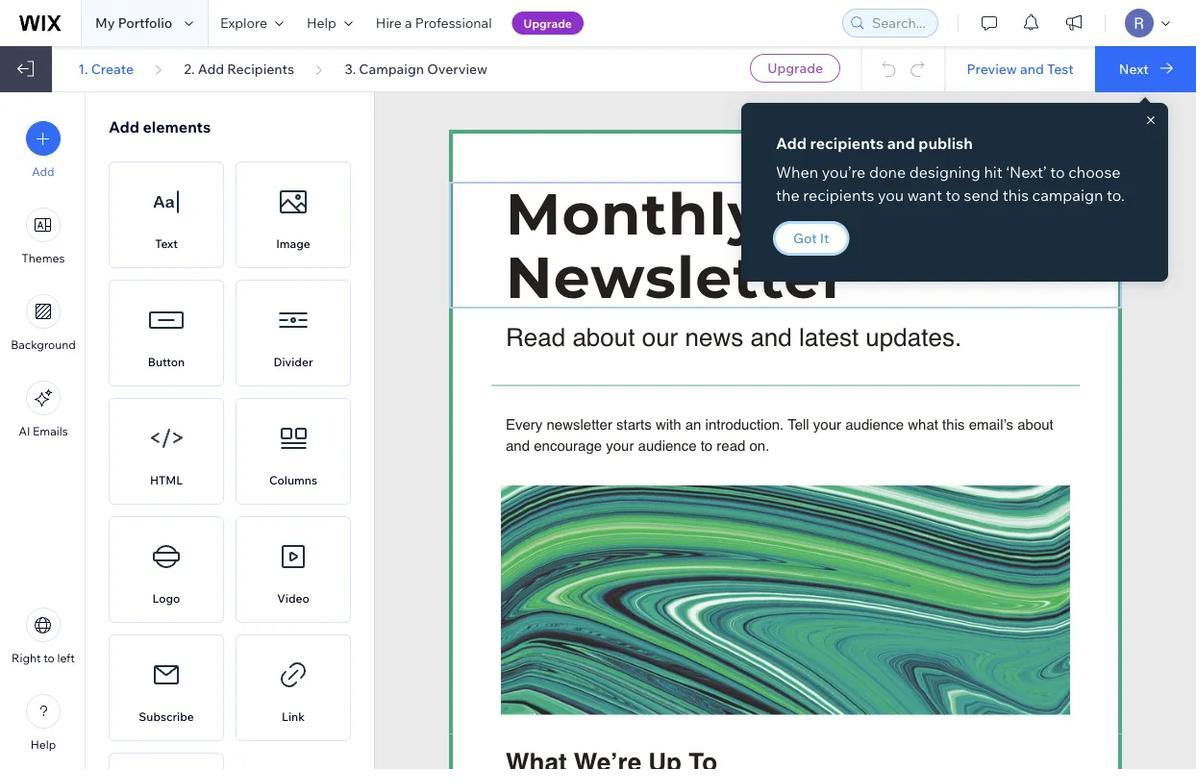Task type: describe. For each thing, give the bounding box(es) containing it.
newsletter
[[547, 416, 612, 433]]

right
[[12, 651, 41, 665]]

button
[[148, 355, 185, 369]]

columns
[[269, 473, 317, 488]]

add recipients and publish when you're done designing hit 'next' to choose the recipients you want to send this campaign to.
[[776, 134, 1125, 205]]

you're
[[822, 163, 866, 182]]

portfolio
[[118, 14, 172, 31]]

publish
[[919, 134, 973, 153]]

1 vertical spatial your
[[606, 438, 634, 454]]

latest
[[799, 323, 859, 352]]

on.
[[750, 438, 770, 454]]

next
[[1119, 60, 1149, 77]]

professional
[[415, 14, 492, 31]]

you
[[878, 186, 904, 205]]

emails
[[33, 424, 68, 439]]

what
[[908, 416, 939, 433]]

add button
[[26, 121, 61, 179]]

to.
[[1107, 186, 1125, 205]]

0 vertical spatial help
[[307, 14, 336, 31]]

campaign
[[1032, 186, 1104, 205]]

1 horizontal spatial upgrade button
[[750, 54, 841, 83]]

Search... field
[[866, 10, 932, 37]]

logo
[[153, 591, 180, 606]]

2.
[[184, 60, 195, 77]]

an
[[685, 416, 701, 433]]

text
[[155, 237, 178, 251]]

1 vertical spatial recipients
[[803, 186, 874, 205]]

add for add recipients and publish when you're done designing hit 'next' to choose the recipients you want to send this campaign to.
[[776, 134, 807, 153]]

upgrade for the right upgrade button
[[768, 60, 823, 76]]

'next'
[[1006, 163, 1047, 182]]

designing
[[910, 163, 981, 182]]

with
[[656, 416, 681, 433]]

add for add elements
[[109, 117, 139, 137]]

3.
[[345, 60, 356, 77]]

ai emails
[[19, 424, 68, 439]]

1. create link
[[78, 60, 134, 77]]

want
[[908, 186, 942, 205]]

0 horizontal spatial about
[[573, 323, 635, 352]]

background button
[[11, 294, 76, 352]]

0 horizontal spatial help button
[[26, 694, 61, 752]]

background
[[11, 338, 76, 352]]

subscribe
[[139, 710, 194, 724]]

0 vertical spatial recipients
[[810, 134, 884, 153]]

0 vertical spatial your
[[813, 416, 842, 433]]

themes button
[[22, 208, 65, 265]]

to down designing at the right top of page
[[946, 186, 961, 205]]

monthly
[[506, 178, 763, 249]]

newsletter
[[506, 242, 848, 312]]

1.
[[78, 60, 88, 77]]

read
[[717, 438, 746, 454]]

my portfolio
[[95, 14, 172, 31]]

create
[[91, 60, 134, 77]]

3. campaign overview link
[[345, 60, 488, 77]]

upgrade for the topmost upgrade button
[[524, 16, 572, 30]]

every newsletter starts with an introduction. tell your audience what this email's about and encourage your audience to read on.
[[506, 416, 1058, 454]]

got
[[793, 230, 817, 247]]

link
[[282, 710, 305, 724]]

and inside add recipients and publish when you're done designing hit 'next' to choose the recipients you want to send this campaign to.
[[888, 134, 915, 153]]

2. add recipients
[[184, 60, 294, 77]]

and left test
[[1020, 60, 1044, 77]]

hire a professional
[[376, 14, 492, 31]]

and right news
[[750, 323, 792, 352]]



Task type: vqa. For each thing, say whether or not it's contained in the screenshot.
the with
yes



Task type: locate. For each thing, give the bounding box(es) containing it.
a
[[405, 14, 412, 31]]

test
[[1047, 60, 1074, 77]]

tell
[[788, 416, 809, 433]]

add right '2.'
[[198, 60, 224, 77]]

this
[[1003, 186, 1029, 205], [943, 416, 965, 433]]

to left the read
[[701, 438, 713, 454]]

to
[[1050, 163, 1065, 182], [946, 186, 961, 205], [701, 438, 713, 454], [44, 651, 55, 665]]

3. campaign overview
[[345, 60, 488, 77]]

encourage
[[534, 438, 602, 454]]

0 horizontal spatial audience
[[638, 438, 697, 454]]

to inside the right to left button
[[44, 651, 55, 665]]

to left left
[[44, 651, 55, 665]]

image
[[276, 237, 310, 251]]

and inside the every newsletter starts with an introduction. tell your audience what this email's about and encourage your audience to read on.
[[506, 438, 530, 454]]

0 vertical spatial help button
[[295, 0, 364, 46]]

upgrade
[[524, 16, 572, 30], [768, 60, 823, 76]]

1 vertical spatial help
[[31, 738, 56, 752]]

help button
[[295, 0, 364, 46], [26, 694, 61, 752]]

to up the campaign at right top
[[1050, 163, 1065, 182]]

1 vertical spatial upgrade button
[[750, 54, 841, 83]]

about left 'our'
[[573, 323, 635, 352]]

help button down right to left
[[26, 694, 61, 752]]

starts
[[616, 416, 652, 433]]

0 horizontal spatial your
[[606, 438, 634, 454]]

0 vertical spatial this
[[1003, 186, 1029, 205]]

this right what
[[943, 416, 965, 433]]

when
[[776, 163, 819, 182]]

1 vertical spatial help button
[[26, 694, 61, 752]]

introduction.
[[705, 416, 784, 433]]

right to left button
[[12, 608, 75, 665]]

recipients
[[810, 134, 884, 153], [803, 186, 874, 205]]

add inside button
[[32, 164, 54, 179]]

about
[[573, 323, 635, 352], [1018, 416, 1054, 433]]

1 vertical spatial upgrade
[[768, 60, 823, 76]]

1 horizontal spatial audience
[[846, 416, 904, 433]]

this inside the every newsletter starts with an introduction. tell your audience what this email's about and encourage your audience to read on.
[[943, 416, 965, 433]]

themes
[[22, 251, 65, 265]]

hire a professional link
[[364, 0, 504, 46]]

about inside the every newsletter starts with an introduction. tell your audience what this email's about and encourage your audience to read on.
[[1018, 416, 1054, 433]]

next button
[[1095, 46, 1196, 92]]

1. create
[[78, 60, 134, 77]]

add left elements
[[109, 117, 139, 137]]

audience left what
[[846, 416, 904, 433]]

video
[[277, 591, 309, 606]]

help
[[307, 14, 336, 31], [31, 738, 56, 752]]

overview
[[427, 60, 488, 77]]

2. add recipients link
[[184, 60, 294, 77]]

and up the done
[[888, 134, 915, 153]]

audience down the with
[[638, 438, 697, 454]]

got it button
[[776, 224, 847, 253]]

explore
[[220, 14, 267, 31]]

about right email's
[[1018, 416, 1054, 433]]

ai emails button
[[19, 381, 68, 439]]

preview
[[967, 60, 1017, 77]]

help button up 3.
[[295, 0, 364, 46]]

1 vertical spatial this
[[943, 416, 965, 433]]

every
[[506, 416, 543, 433]]

the
[[776, 186, 800, 205]]

monthly newsletter
[[506, 178, 848, 312]]

updates.
[[866, 323, 962, 352]]

right to left
[[12, 651, 75, 665]]

add inside add recipients and publish when you're done designing hit 'next' to choose the recipients you want to send this campaign to.
[[776, 134, 807, 153]]

read about our news and latest updates.
[[506, 323, 962, 352]]

add for add
[[32, 164, 54, 179]]

preview and test
[[967, 60, 1074, 77]]

and down every
[[506, 438, 530, 454]]

hire
[[376, 14, 402, 31]]

0 vertical spatial upgrade button
[[512, 12, 584, 35]]

add elements
[[109, 117, 211, 137]]

your
[[813, 416, 842, 433], [606, 438, 634, 454]]

0 horizontal spatial help
[[31, 738, 56, 752]]

to inside the every newsletter starts with an introduction. tell your audience what this email's about and encourage your audience to read on.
[[701, 438, 713, 454]]

elements
[[143, 117, 211, 137]]

email's
[[969, 416, 1014, 433]]

recipients
[[227, 60, 294, 77]]

1 vertical spatial about
[[1018, 416, 1054, 433]]

recipients up 'you're'
[[810, 134, 884, 153]]

0 vertical spatial audience
[[846, 416, 904, 433]]

recipients down 'you're'
[[803, 186, 874, 205]]

choose
[[1069, 163, 1121, 182]]

campaign
[[359, 60, 424, 77]]

got it
[[793, 230, 829, 247]]

send
[[964, 186, 999, 205]]

news
[[685, 323, 744, 352]]

this inside add recipients and publish when you're done designing hit 'next' to choose the recipients you want to send this campaign to.
[[1003, 186, 1029, 205]]

1 horizontal spatial about
[[1018, 416, 1054, 433]]

1 horizontal spatial your
[[813, 416, 842, 433]]

it
[[820, 230, 829, 247]]

1 horizontal spatial this
[[1003, 186, 1029, 205]]

1 vertical spatial audience
[[638, 438, 697, 454]]

hit
[[984, 163, 1003, 182]]

0 horizontal spatial upgrade
[[524, 16, 572, 30]]

left
[[57, 651, 75, 665]]

my
[[95, 14, 115, 31]]

help down right to left
[[31, 738, 56, 752]]

upgrade button
[[512, 12, 584, 35], [750, 54, 841, 83]]

our
[[642, 323, 678, 352]]

1 horizontal spatial help
[[307, 14, 336, 31]]

and
[[1020, 60, 1044, 77], [888, 134, 915, 153], [750, 323, 792, 352], [506, 438, 530, 454]]

your down starts
[[606, 438, 634, 454]]

1 horizontal spatial upgrade
[[768, 60, 823, 76]]

add
[[198, 60, 224, 77], [109, 117, 139, 137], [776, 134, 807, 153], [32, 164, 54, 179]]

this down 'next'
[[1003, 186, 1029, 205]]

your right tell
[[813, 416, 842, 433]]

0 horizontal spatial this
[[943, 416, 965, 433]]

read
[[506, 323, 566, 352]]

help left hire
[[307, 14, 336, 31]]

1 horizontal spatial help button
[[295, 0, 364, 46]]

audience
[[846, 416, 904, 433], [638, 438, 697, 454]]

divider
[[274, 355, 313, 369]]

add up the themes button
[[32, 164, 54, 179]]

0 vertical spatial upgrade
[[524, 16, 572, 30]]

done
[[869, 163, 906, 182]]

add up when
[[776, 134, 807, 153]]

html
[[150, 473, 183, 488]]

ai
[[19, 424, 30, 439]]

0 vertical spatial about
[[573, 323, 635, 352]]

0 horizontal spatial upgrade button
[[512, 12, 584, 35]]



